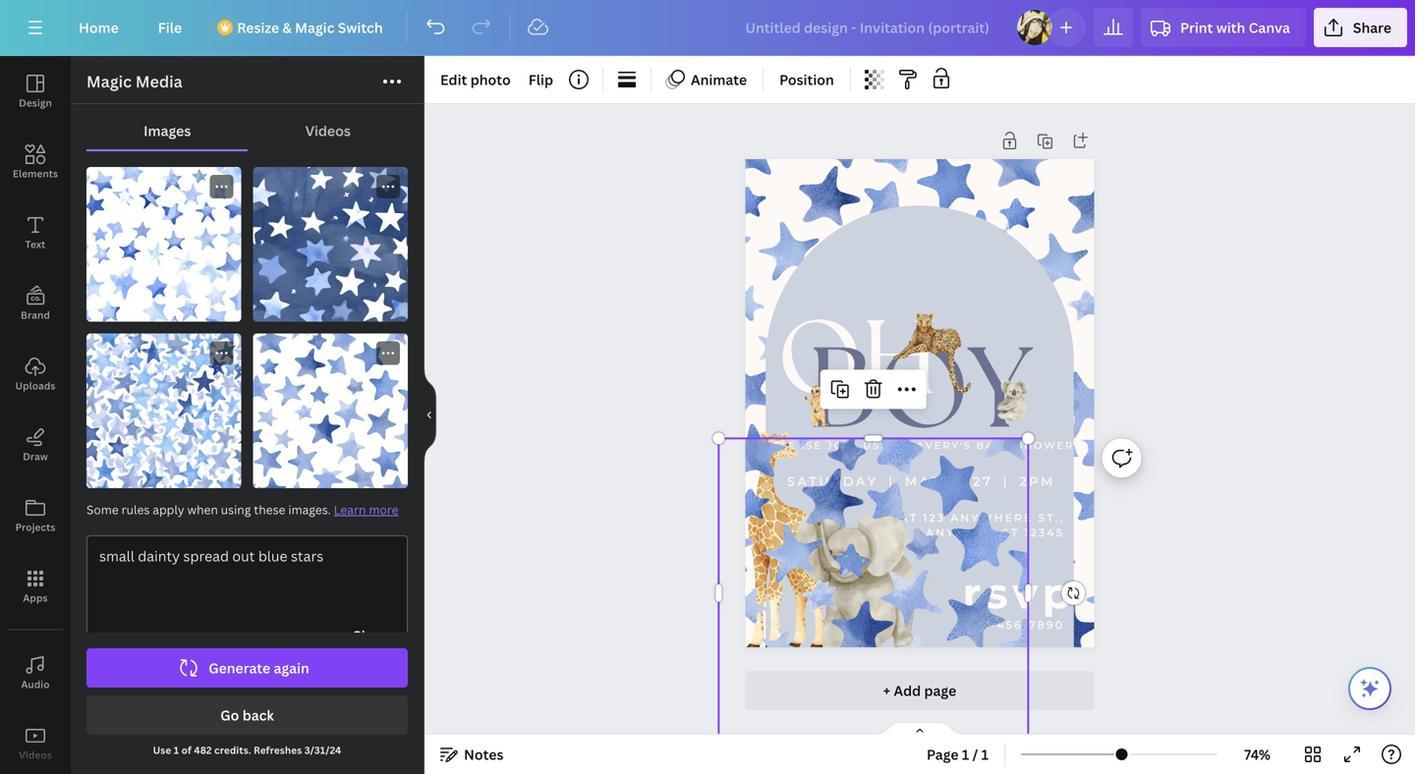 Task type: vqa. For each thing, say whether or not it's contained in the screenshot.
bottom Helps
no



Task type: locate. For each thing, give the bounding box(es) containing it.
videos
[[305, 121, 351, 140], [19, 749, 52, 763]]

some
[[87, 502, 119, 518]]

0 horizontal spatial videos
[[19, 749, 52, 763]]

edit
[[440, 70, 467, 89]]

1 │ from the left
[[884, 474, 900, 489]]

magic left media
[[87, 71, 132, 92]]

│ down 'for' on the bottom of the page
[[884, 474, 900, 489]]

1
[[174, 744, 179, 758], [962, 746, 970, 764], [982, 746, 989, 764]]

go back button
[[87, 696, 408, 735]]

0 horizontal spatial videos button
[[0, 709, 71, 775]]

1 horizontal spatial │
[[999, 474, 1014, 489]]

for
[[885, 440, 913, 452]]

0 vertical spatial magic
[[295, 18, 335, 37]]

when
[[187, 502, 218, 518]]

back
[[243, 706, 274, 725]]

generate
[[209, 659, 271, 678]]

magic inside button
[[295, 18, 335, 37]]

apps button
[[0, 552, 71, 622]]

at 123 anywhere st., any city, st 12345
[[900, 512, 1065, 539]]

audio button
[[0, 638, 71, 709]]

1 for /
[[962, 746, 970, 764]]

design button
[[0, 56, 71, 127]]

hide image
[[424, 368, 437, 463]]

0 vertical spatial videos
[[305, 121, 351, 140]]

12345
[[1025, 527, 1065, 539]]

page 1 / 1
[[927, 746, 989, 764]]

credits.
[[214, 744, 251, 758]]

images button
[[87, 112, 248, 149]]

of
[[181, 744, 192, 758]]

projects button
[[0, 481, 71, 552]]

city,
[[961, 527, 998, 539]]

animate
[[691, 70, 747, 89]]

projects
[[15, 521, 55, 534]]

1 right /
[[982, 746, 989, 764]]

1 vertical spatial magic
[[87, 71, 132, 92]]

baby
[[977, 440, 1012, 452]]

1 vertical spatial videos
[[19, 749, 52, 763]]

go
[[220, 706, 239, 725]]

0 horizontal spatial magic
[[87, 71, 132, 92]]

456-
[[997, 619, 1030, 632]]

home
[[79, 18, 119, 37]]

print with canva button
[[1142, 8, 1307, 47]]

123
[[924, 512, 946, 525]]

482
[[194, 744, 212, 758]]

canva
[[1249, 18, 1291, 37]]

use 1 of 482 credits. refreshes 3/31/24
[[153, 744, 342, 758]]

anywhere
[[951, 512, 1034, 525]]

saturday
[[787, 474, 879, 489]]

learn
[[334, 502, 366, 518]]

0 horizontal spatial │
[[884, 474, 900, 489]]

apps
[[23, 592, 48, 605]]

1 horizontal spatial 1
[[962, 746, 970, 764]]

add
[[894, 682, 921, 701]]

notes button
[[433, 739, 512, 771]]

│ right 27
[[999, 474, 1014, 489]]

design
[[19, 96, 52, 110]]

again
[[274, 659, 310, 678]]

st.,
[[1039, 512, 1065, 525]]

main menu bar
[[0, 0, 1416, 56]]

magic right &
[[295, 18, 335, 37]]

27
[[973, 474, 993, 489]]

resize & magic switch button
[[206, 8, 399, 47]]

videos button
[[248, 112, 408, 149], [0, 709, 71, 775]]

│
[[884, 474, 900, 489], [999, 474, 1014, 489]]

resize & magic switch
[[237, 18, 383, 37]]

1 left /
[[962, 746, 970, 764]]

1 horizontal spatial videos button
[[248, 112, 408, 149]]

videos inside the side panel tab list
[[19, 749, 52, 763]]

show pages image
[[873, 722, 968, 737]]

edit photo button
[[433, 64, 519, 95]]

apply
[[153, 502, 185, 518]]

boy
[[809, 325, 1032, 453]]

some rules apply when using these images. learn more
[[87, 502, 399, 518]]

magic
[[295, 18, 335, 37], [87, 71, 132, 92]]

uploads
[[15, 380, 56, 393]]

1 left of
[[174, 744, 179, 758]]

position button
[[772, 64, 842, 95]]

animate button
[[660, 64, 755, 95]]

file button
[[142, 8, 198, 47]]

74%
[[1245, 746, 1271, 764]]

clear button
[[344, 620, 395, 652]]

print
[[1181, 18, 1214, 37]]

print with canva
[[1181, 18, 1291, 37]]

notes
[[464, 746, 504, 764]]

1 vertical spatial videos button
[[0, 709, 71, 775]]

us
[[863, 440, 881, 452]]

small dainty spread out blue stars image
[[87, 167, 241, 322], [253, 167, 408, 322], [87, 334, 241, 489], [253, 334, 408, 489]]

rules
[[122, 502, 150, 518]]

march
[[905, 474, 968, 489]]

more
[[369, 502, 399, 518]]

rsvp
[[963, 567, 1077, 620]]

0 horizontal spatial 1
[[174, 744, 179, 758]]

switch
[[338, 18, 383, 37]]

1 horizontal spatial magic
[[295, 18, 335, 37]]

clear
[[352, 627, 387, 646]]



Task type: describe. For each thing, give the bounding box(es) containing it.
+ add page
[[884, 682, 957, 701]]

2 horizontal spatial 1
[[982, 746, 989, 764]]

images.
[[288, 502, 331, 518]]

draw
[[23, 450, 48, 464]]

+
[[884, 682, 891, 701]]

share button
[[1314, 8, 1408, 47]]

these
[[254, 502, 286, 518]]

text
[[25, 238, 46, 251]]

brand button
[[0, 268, 71, 339]]

3/31/24
[[305, 744, 342, 758]]

at
[[900, 512, 919, 525]]

please
[[773, 440, 823, 452]]

position
[[780, 70, 835, 89]]

2 │ from the left
[[999, 474, 1014, 489]]

please join us for avery's baby shower
[[773, 440, 1075, 452]]

flip
[[529, 70, 554, 89]]

1 horizontal spatial videos
[[305, 121, 351, 140]]

home link
[[63, 8, 134, 47]]

share
[[1354, 18, 1392, 37]]

&
[[283, 18, 292, 37]]

using
[[221, 502, 251, 518]]

resize
[[237, 18, 279, 37]]

2pm
[[1020, 474, 1056, 489]]

flip button
[[521, 64, 561, 95]]

side panel tab list
[[0, 56, 71, 775]]

any
[[926, 527, 956, 539]]

saturday │ march 27 │ 2pm
[[787, 474, 1056, 489]]

use
[[153, 744, 171, 758]]

generate again
[[209, 659, 310, 678]]

canva assistant image
[[1359, 677, 1382, 701]]

join
[[827, 440, 859, 452]]

st
[[1003, 527, 1020, 539]]

uploads button
[[0, 339, 71, 410]]

images
[[144, 121, 191, 140]]

74% button
[[1226, 739, 1290, 771]]

123-
[[969, 619, 997, 632]]

with
[[1217, 18, 1246, 37]]

elements button
[[0, 127, 71, 198]]

edit photo
[[440, 70, 511, 89]]

avery's
[[917, 440, 972, 452]]

oh
[[778, 300, 938, 418]]

1 for of
[[174, 744, 179, 758]]

0 vertical spatial videos button
[[248, 112, 408, 149]]

audio
[[21, 678, 50, 692]]

refreshes
[[254, 744, 302, 758]]

learn more link
[[334, 502, 399, 518]]

text button
[[0, 198, 71, 268]]

photo
[[471, 70, 511, 89]]

7890
[[1030, 619, 1065, 632]]

page
[[925, 682, 957, 701]]

+ add page button
[[746, 672, 1095, 711]]

draw button
[[0, 410, 71, 481]]

brand
[[21, 309, 50, 322]]

elements
[[13, 167, 58, 180]]

magic media
[[87, 71, 183, 92]]

generate again button
[[87, 649, 408, 688]]

go back
[[220, 706, 274, 725]]

page
[[927, 746, 959, 764]]

Design title text field
[[730, 8, 1008, 47]]

Enter 5+ words to describe... text field
[[88, 537, 407, 620]]



